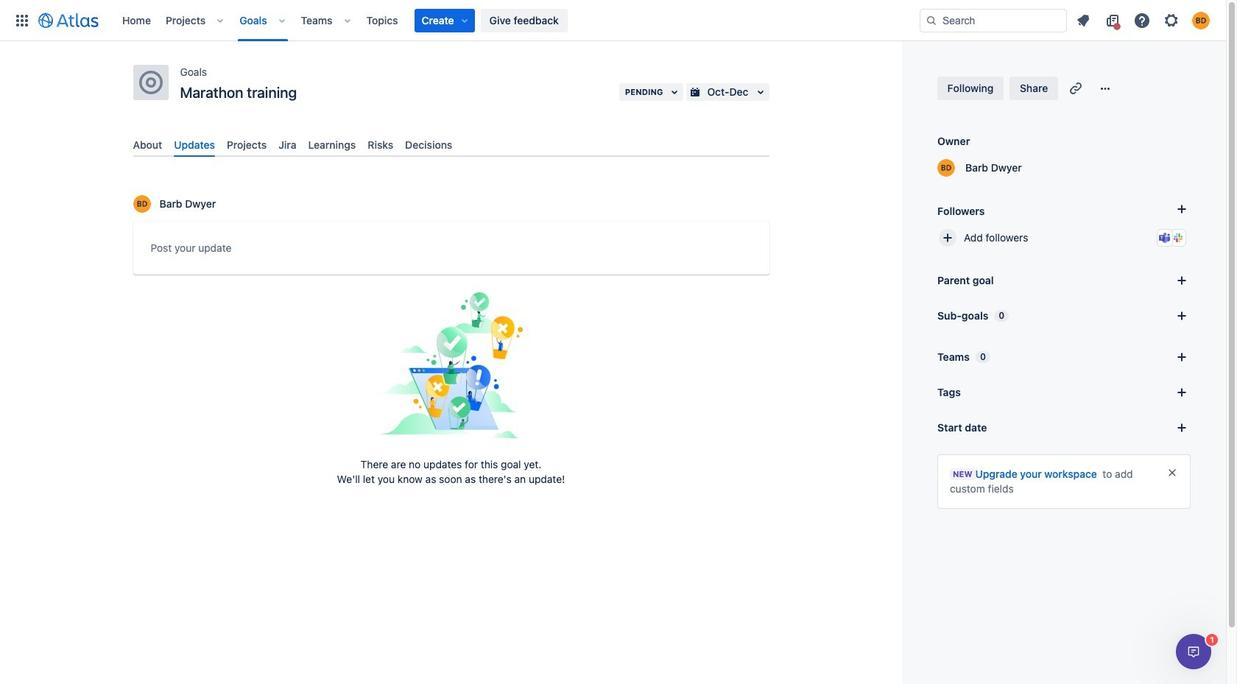 Task type: describe. For each thing, give the bounding box(es) containing it.
add tag image
[[1174, 384, 1191, 401]]

add team image
[[1174, 348, 1191, 366]]

notifications image
[[1075, 11, 1093, 29]]

Main content area, start typing to enter text. text field
[[151, 240, 752, 262]]

switch to... image
[[13, 11, 31, 29]]

slack logo showing nan channels are connected to this goal image
[[1173, 232, 1185, 244]]

help image
[[1134, 11, 1151, 29]]

top element
[[9, 0, 920, 41]]

more icon image
[[1097, 80, 1115, 97]]

goal icon image
[[139, 71, 162, 94]]

account image
[[1193, 11, 1210, 29]]

settings image
[[1163, 11, 1181, 29]]



Task type: vqa. For each thing, say whether or not it's contained in the screenshot.
Set Start date icon
yes



Task type: locate. For each thing, give the bounding box(es) containing it.
banner
[[0, 0, 1227, 41]]

None search field
[[920, 8, 1067, 32]]

dialog
[[1176, 634, 1212, 670]]

add a follower image
[[1174, 200, 1191, 218]]

set start date image
[[1174, 419, 1191, 437]]

Search field
[[920, 8, 1067, 32]]

add follower image
[[939, 229, 957, 247]]

tab list
[[127, 133, 775, 157]]

close banner image
[[1167, 467, 1179, 479]]

msteams logo showing  channels are connected to this goal image
[[1160, 232, 1171, 244]]

search image
[[926, 14, 938, 26]]



